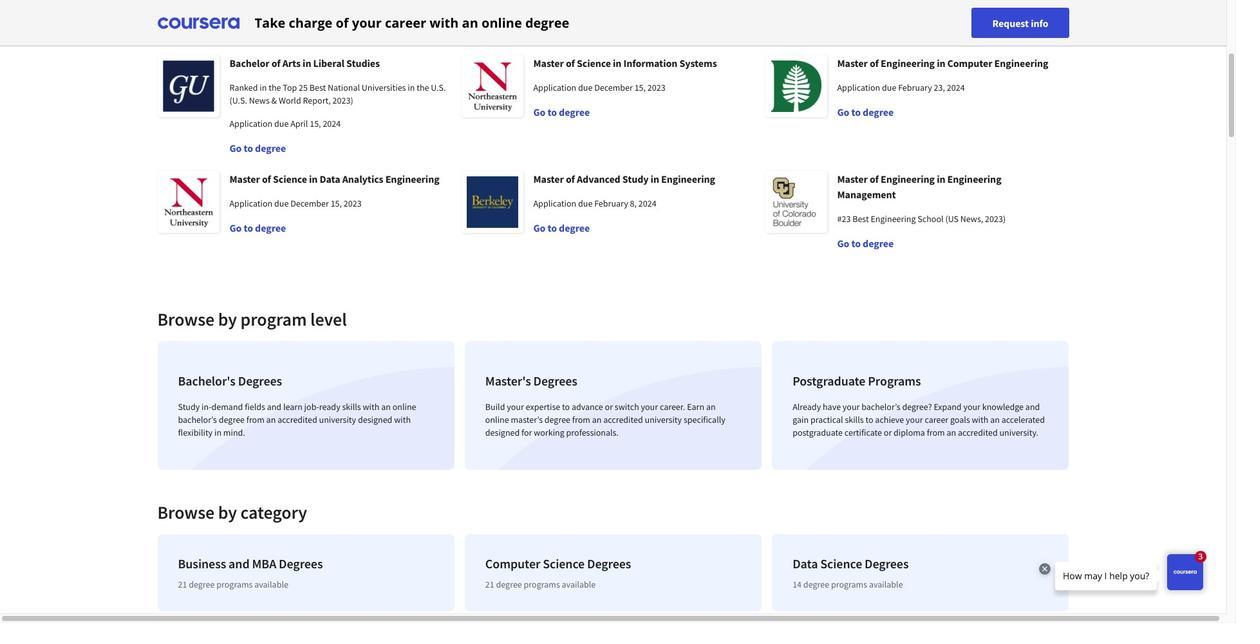 Task type: vqa. For each thing, say whether or not it's contained in the screenshot.


Task type: describe. For each thing, give the bounding box(es) containing it.
report,
[[303, 95, 331, 106]]

best inside the ranked in the top 25 best national universities in the u.s. (u.s. news & world report, 2023)
[[310, 82, 326, 93]]

master of engineering in computer engineering
[[837, 57, 1048, 70]]

master of advanced study in engineering
[[533, 173, 715, 185]]

in up 23, at right top
[[937, 57, 945, 70]]

2024 for master of advanced study in engineering
[[639, 198, 656, 209]]

mba
[[252, 556, 276, 572]]

master's
[[485, 373, 531, 389]]

in left analytics
[[309, 173, 318, 185]]

1 vertical spatial best
[[852, 213, 869, 225]]

diploma
[[894, 427, 925, 438]]

master for master of science in information systems
[[533, 57, 564, 70]]

15, for information
[[635, 82, 646, 93]]

your up goals on the right bottom
[[963, 401, 980, 413]]

by for browse by category
[[218, 501, 237, 524]]

go to degree for master of engineering in engineering management
[[837, 237, 894, 250]]

or inside already have your bachelor's degree? expand your knowledge and gain practical skills to achieve your career goals with an accelerated postgraduate certificate or diploma from an accredited university.
[[884, 427, 892, 438]]

due for master of advanced study in engineering
[[578, 198, 592, 209]]

15, for data
[[331, 198, 342, 209]]

online for master's degrees
[[485, 414, 509, 426]]

by for filter by
[[182, 13, 192, 26]]

specifically
[[684, 414, 725, 426]]

bachelor
[[230, 57, 269, 70]]

available for data science degrees
[[869, 579, 903, 590]]

browse by program level
[[157, 308, 347, 331]]

school
[[918, 213, 944, 225]]

studies
[[346, 57, 380, 70]]

university for master's degrees
[[645, 414, 682, 426]]

&
[[271, 95, 277, 106]]

go for master of engineering in computer engineering
[[837, 106, 849, 118]]

14
[[793, 579, 802, 590]]

21 for business
[[178, 579, 187, 590]]

university.
[[999, 427, 1038, 438]]

program
[[240, 308, 307, 331]]

professionals.
[[566, 427, 619, 438]]

job-
[[304, 401, 319, 413]]

accredited inside already have your bachelor's degree? expand your knowledge and gain practical skills to achieve your career goals with an accelerated postgraduate certificate or diploma from an accredited university.
[[958, 427, 998, 438]]

go to degree for master of science in data analytics engineering
[[230, 221, 286, 234]]

of for master of engineering in engineering management
[[870, 173, 879, 185]]

info
[[1031, 16, 1048, 29]]

due left april
[[274, 118, 289, 129]]

university of california, berkeley image
[[461, 171, 523, 233]]

study in-demand fields and learn job-ready skills with an online bachelor's degree from an accredited university designed with flexibility in mind.
[[178, 401, 416, 438]]

23,
[[934, 82, 945, 93]]

skills inside "study in-demand fields and learn job-ready skills with an online bachelor's degree from an accredited university designed with flexibility in mind."
[[342, 401, 361, 413]]

take charge of your career with an online degree
[[255, 14, 569, 31]]

browse for browse by category
[[157, 501, 215, 524]]

browse by category
[[157, 501, 307, 524]]

learn
[[283, 401, 302, 413]]

accredited for bachelor's degrees
[[278, 414, 317, 426]]

category
[[240, 501, 307, 524]]

in up news
[[260, 82, 267, 93]]

go for master of engineering in engineering management
[[837, 237, 849, 250]]

february for engineering
[[898, 82, 932, 93]]

top
[[283, 82, 297, 93]]

career.
[[660, 401, 685, 413]]

degree?
[[902, 401, 932, 413]]

february for advanced
[[594, 198, 628, 209]]

in inside master of engineering in engineering management
[[937, 173, 945, 185]]

ranked in the top 25 best national universities in the u.s. (u.s. news & world report, 2023)
[[230, 82, 446, 106]]

due for master of science in data analytics engineering
[[274, 198, 289, 209]]

accredited for master's degrees
[[603, 414, 643, 426]]

1 list item from the left
[[152, 617, 460, 623]]

already
[[793, 401, 821, 413]]

knowledge
[[982, 401, 1024, 413]]

national
[[328, 82, 360, 93]]

computer inside list
[[485, 556, 540, 572]]

0 vertical spatial data
[[320, 173, 340, 185]]

universities
[[362, 82, 406, 93]]

to inside already have your bachelor's degree? expand your knowledge and gain practical skills to achieve your career goals with an accelerated postgraduate certificate or diploma from an accredited university.
[[866, 414, 873, 426]]

take
[[255, 14, 285, 31]]

(us
[[945, 213, 959, 225]]

master for master of science in data analytics engineering
[[230, 173, 260, 185]]

request info
[[992, 16, 1048, 29]]

earn
[[687, 401, 704, 413]]

application due december 15, 2023 for data
[[230, 198, 362, 209]]

computer science degrees
[[485, 556, 631, 572]]

fields
[[245, 401, 265, 413]]

request
[[992, 16, 1029, 29]]

northeastern university image for master of science in information systems
[[461, 55, 523, 117]]

master of engineering in engineering management
[[837, 173, 1001, 201]]

postgraduate
[[793, 373, 866, 389]]

information
[[623, 57, 677, 70]]

master for master of engineering in computer engineering
[[837, 57, 868, 70]]

in inside "study in-demand fields and learn job-ready skills with an online bachelor's degree from an accredited university designed with flexibility in mind."
[[214, 427, 222, 438]]

1 the from the left
[[269, 82, 281, 93]]

bachelor of arts in liberal studies
[[230, 57, 380, 70]]

1 vertical spatial 15,
[[310, 118, 321, 129]]

designed inside "study in-demand fields and learn job-ready skills with an online bachelor's degree from an accredited university designed with flexibility in mind."
[[358, 414, 392, 426]]

switch
[[615, 401, 639, 413]]

3 list item from the left
[[767, 617, 1074, 623]]

list for browse by category
[[152, 529, 1074, 623]]

your up studies
[[352, 14, 382, 31]]

25
[[299, 82, 308, 93]]

go for master of advanced study in engineering
[[533, 221, 546, 234]]

master of science in data analytics engineering
[[230, 173, 439, 185]]

application due april 15, 2024
[[230, 118, 341, 129]]

business and mba degrees
[[178, 556, 323, 572]]

certificate
[[845, 427, 882, 438]]

achieve
[[875, 414, 904, 426]]

2023) inside the ranked in the top 25 best national universities in the u.s. (u.s. news & world report, 2023)
[[333, 95, 353, 106]]

advanced
[[577, 173, 620, 185]]

bachelor's
[[178, 373, 236, 389]]

ranked
[[230, 82, 258, 93]]

(u.s.
[[230, 95, 247, 106]]

application due february 23, 2024
[[837, 82, 965, 93]]

skills inside already have your bachelor's degree? expand your knowledge and gain practical skills to achieve your career goals with an accelerated postgraduate certificate or diploma from an accredited university.
[[845, 414, 864, 426]]

u.s.
[[431, 82, 446, 93]]

0 vertical spatial computer
[[947, 57, 992, 70]]

application for master of science in data analytics engineering
[[230, 198, 272, 209]]

flexibility
[[178, 427, 213, 438]]

list for browse by program level
[[152, 336, 1074, 475]]

december for information
[[594, 82, 633, 93]]

practical
[[810, 414, 843, 426]]

1 vertical spatial 2023)
[[985, 213, 1006, 225]]

application due december 15, 2023 for information
[[533, 82, 665, 93]]

14 degree programs available
[[793, 579, 903, 590]]

application due february 8, 2024
[[533, 198, 656, 209]]

your up the master's
[[507, 401, 524, 413]]

university of colorado boulder image
[[765, 171, 827, 233]]

dartmouth college image
[[765, 55, 827, 117]]

application for master of advanced study in engineering
[[533, 198, 576, 209]]

2023 for data
[[344, 198, 362, 209]]

news
[[249, 95, 270, 106]]

master's
[[511, 414, 543, 426]]



Task type: locate. For each thing, give the bounding box(es) containing it.
accredited down goals on the right bottom
[[958, 427, 998, 438]]

accredited down switch
[[603, 414, 643, 426]]

available for computer science degrees
[[562, 579, 596, 590]]

master
[[533, 57, 564, 70], [837, 57, 868, 70], [230, 173, 260, 185], [533, 173, 564, 185], [837, 173, 868, 185]]

degree inside "study in-demand fields and learn job-ready skills with an online bachelor's degree from an accredited university designed with flexibility in mind."
[[219, 414, 245, 426]]

with inside already have your bachelor's degree? expand your knowledge and gain practical skills to achieve your career goals with an accelerated postgraduate certificate or diploma from an accredited university.
[[972, 414, 988, 426]]

1 horizontal spatial 21 degree programs available
[[485, 579, 596, 590]]

world
[[279, 95, 301, 106]]

application due december 15, 2023
[[533, 82, 665, 93], [230, 198, 362, 209]]

1 horizontal spatial 2023)
[[985, 213, 1006, 225]]

0 horizontal spatial 15,
[[310, 118, 321, 129]]

go to degree
[[533, 106, 590, 118], [837, 106, 894, 118], [230, 142, 286, 155], [230, 221, 286, 234], [533, 221, 590, 234], [837, 237, 894, 250]]

21 for computer
[[485, 579, 494, 590]]

skills right ready
[[342, 401, 361, 413]]

1 vertical spatial online
[[392, 401, 416, 413]]

1 vertical spatial february
[[594, 198, 628, 209]]

0 vertical spatial skills
[[342, 401, 361, 413]]

in up 'school'
[[937, 173, 945, 185]]

1 vertical spatial bachelor's
[[178, 414, 217, 426]]

2 the from the left
[[417, 82, 429, 93]]

0 vertical spatial designed
[[358, 414, 392, 426]]

1 vertical spatial study
[[178, 401, 200, 413]]

2024 right 23, at right top
[[947, 82, 965, 93]]

or
[[605, 401, 613, 413], [884, 427, 892, 438]]

postgraduate
[[793, 427, 843, 438]]

2023) down national
[[333, 95, 353, 106]]

from down advance
[[572, 414, 590, 426]]

in left u.s.
[[408, 82, 415, 93]]

georgetown university image
[[157, 55, 219, 117]]

2 available from the left
[[562, 579, 596, 590]]

programs down business and mba degrees
[[216, 579, 253, 590]]

2 vertical spatial by
[[218, 501, 237, 524]]

from right the diploma
[[927, 427, 945, 438]]

programs down computer science degrees
[[524, 579, 560, 590]]

university
[[319, 414, 356, 426], [645, 414, 682, 426]]

0 horizontal spatial december
[[290, 198, 329, 209]]

degree inside build your expertise to advance or switch your career. earn an online master's degree from an accredited university specifically designed for working professionals.
[[545, 414, 570, 426]]

master inside master of engineering in engineering management
[[837, 173, 868, 185]]

1 horizontal spatial 2023
[[648, 82, 665, 93]]

ready
[[319, 401, 340, 413]]

0 horizontal spatial best
[[310, 82, 326, 93]]

and up accelerated
[[1025, 401, 1040, 413]]

1 available from the left
[[254, 579, 288, 590]]

0 horizontal spatial northeastern university image
[[157, 171, 219, 233]]

and inside already have your bachelor's degree? expand your knowledge and gain practical skills to achieve your career goals with an accelerated postgraduate certificate or diploma from an accredited university.
[[1025, 401, 1040, 413]]

or down achieve
[[884, 427, 892, 438]]

programs for computer
[[524, 579, 560, 590]]

15, down 'master of science in data analytics engineering' at the left top
[[331, 198, 342, 209]]

programs down data science degrees at the right bottom of the page
[[831, 579, 867, 590]]

from inside "study in-demand fields and learn job-ready skills with an online bachelor's degree from an accredited university designed with flexibility in mind."
[[246, 414, 264, 426]]

april
[[290, 118, 308, 129]]

study left in-
[[178, 401, 200, 413]]

0 horizontal spatial computer
[[485, 556, 540, 572]]

programs
[[868, 373, 921, 389]]

21 degree programs available down business and mba degrees
[[178, 579, 288, 590]]

2024 for master of engineering in computer engineering
[[947, 82, 965, 93]]

and
[[267, 401, 281, 413], [1025, 401, 1040, 413], [229, 556, 250, 572]]

2024
[[947, 82, 965, 93], [323, 118, 341, 129], [639, 198, 656, 209]]

2 list from the top
[[152, 529, 1074, 623]]

due for master of science in information systems
[[578, 82, 592, 93]]

bachelor's up achieve
[[862, 401, 900, 413]]

1 horizontal spatial or
[[884, 427, 892, 438]]

list containing bachelor's degrees
[[152, 336, 1074, 475]]

northeastern university image
[[461, 55, 523, 117], [157, 171, 219, 233]]

1 vertical spatial computer
[[485, 556, 540, 572]]

0 vertical spatial 2023
[[648, 82, 665, 93]]

online inside build your expertise to advance or switch your career. earn an online master's degree from an accredited university specifically designed for working professionals.
[[485, 414, 509, 426]]

in right advanced
[[651, 173, 659, 185]]

1 horizontal spatial programs
[[524, 579, 560, 590]]

0 horizontal spatial data
[[320, 173, 340, 185]]

online
[[482, 14, 522, 31], [392, 401, 416, 413], [485, 414, 509, 426]]

filter
[[157, 13, 180, 26]]

the
[[269, 82, 281, 93], [417, 82, 429, 93]]

1 horizontal spatial and
[[267, 401, 281, 413]]

in right the arts
[[303, 57, 311, 70]]

0 vertical spatial february
[[898, 82, 932, 93]]

1 horizontal spatial study
[[622, 173, 649, 185]]

accelerated
[[1002, 414, 1045, 426]]

application
[[533, 82, 576, 93], [837, 82, 880, 93], [230, 118, 272, 129], [230, 198, 272, 209], [533, 198, 576, 209]]

1 browse from the top
[[157, 308, 215, 331]]

in-
[[202, 401, 212, 413]]

0 horizontal spatial application due december 15, 2023
[[230, 198, 362, 209]]

in left information
[[613, 57, 621, 70]]

gain
[[793, 414, 809, 426]]

bachelor's degrees
[[178, 373, 282, 389]]

0 vertical spatial online
[[482, 14, 522, 31]]

0 vertical spatial 2023)
[[333, 95, 353, 106]]

from inside build your expertise to advance or switch your career. earn an online master's degree from an accredited university specifically designed for working professionals.
[[572, 414, 590, 426]]

request info button
[[972, 8, 1069, 38]]

list item
[[152, 617, 460, 623], [460, 617, 767, 623], [767, 617, 1074, 623]]

2 horizontal spatial 15,
[[635, 82, 646, 93]]

0 vertical spatial 15,
[[635, 82, 646, 93]]

news,
[[960, 213, 983, 225]]

0 horizontal spatial the
[[269, 82, 281, 93]]

0 vertical spatial study
[[622, 173, 649, 185]]

build
[[485, 401, 505, 413]]

university for bachelor's degrees
[[319, 414, 356, 426]]

0 horizontal spatial february
[[594, 198, 628, 209]]

application due december 15, 2023 down master of science in information systems on the top of the page
[[533, 82, 665, 93]]

february left 23, at right top
[[898, 82, 932, 93]]

1 horizontal spatial best
[[852, 213, 869, 225]]

1 horizontal spatial the
[[417, 82, 429, 93]]

1 university from the left
[[319, 414, 356, 426]]

2024 right 8,
[[639, 198, 656, 209]]

skills up certificate
[[845, 414, 864, 426]]

2023) right news,
[[985, 213, 1006, 225]]

advance
[[572, 401, 603, 413]]

0 horizontal spatial and
[[229, 556, 250, 572]]

go to degree for master of advanced study in engineering
[[533, 221, 590, 234]]

1 vertical spatial list
[[152, 529, 1074, 623]]

charge
[[289, 14, 332, 31]]

the up &
[[269, 82, 281, 93]]

available
[[254, 579, 288, 590], [562, 579, 596, 590], [869, 579, 903, 590]]

your right have
[[843, 401, 860, 413]]

list
[[152, 336, 1074, 475], [152, 529, 1074, 623]]

the left u.s.
[[417, 82, 429, 93]]

2023 down information
[[648, 82, 665, 93]]

build your expertise to advance or switch your career. earn an online master's degree from an accredited university specifically designed for working professionals.
[[485, 401, 725, 438]]

2 horizontal spatial programs
[[831, 579, 867, 590]]

2024 down report,
[[323, 118, 341, 129]]

1 horizontal spatial northeastern university image
[[461, 55, 523, 117]]

december down 'master of science in data analytics engineering' at the left top
[[290, 198, 329, 209]]

21 degree programs available for and
[[178, 579, 288, 590]]

accredited down "learn"
[[278, 414, 317, 426]]

programs
[[216, 579, 253, 590], [524, 579, 560, 590], [831, 579, 867, 590]]

#23 best engineering school (us news, 2023)
[[837, 213, 1006, 225]]

best right #23
[[852, 213, 869, 225]]

designed
[[358, 414, 392, 426], [485, 427, 520, 438]]

or left switch
[[605, 401, 613, 413]]

list containing business and mba degrees
[[152, 529, 1074, 623]]

already have your bachelor's degree? expand your knowledge and gain practical skills to achieve your career goals with an accelerated postgraduate certificate or diploma from an accredited university.
[[793, 401, 1045, 438]]

1 vertical spatial career
[[925, 414, 948, 426]]

from for bachelor's degrees
[[246, 414, 264, 426]]

systems
[[679, 57, 717, 70]]

liberal
[[313, 57, 344, 70]]

2 horizontal spatial accredited
[[958, 427, 998, 438]]

coursera image
[[157, 13, 239, 33]]

skills
[[342, 401, 361, 413], [845, 414, 864, 426]]

1 horizontal spatial career
[[925, 414, 948, 426]]

by for browse by program level
[[218, 308, 237, 331]]

management
[[837, 188, 896, 201]]

1 vertical spatial data
[[793, 556, 818, 572]]

due down advanced
[[578, 198, 592, 209]]

2 horizontal spatial from
[[927, 427, 945, 438]]

1 horizontal spatial data
[[793, 556, 818, 572]]

21
[[178, 579, 187, 590], [485, 579, 494, 590]]

1 horizontal spatial university
[[645, 414, 682, 426]]

due down 'master of science in data analytics engineering' at the left top
[[274, 198, 289, 209]]

3 available from the left
[[869, 579, 903, 590]]

accredited inside build your expertise to advance or switch your career. earn an online master's degree from an accredited university specifically designed for working professionals.
[[603, 414, 643, 426]]

by left program on the left of page
[[218, 308, 237, 331]]

1 vertical spatial application due december 15, 2023
[[230, 198, 362, 209]]

working
[[534, 427, 564, 438]]

go for master of science in data analytics engineering
[[230, 221, 242, 234]]

1 horizontal spatial available
[[562, 579, 596, 590]]

december
[[594, 82, 633, 93], [290, 198, 329, 209]]

university inside build your expertise to advance or switch your career. earn an online master's degree from an accredited university specifically designed for working professionals.
[[645, 414, 682, 426]]

data science degrees
[[793, 556, 909, 572]]

data left analytics
[[320, 173, 340, 185]]

1 21 from the left
[[178, 579, 187, 590]]

0 vertical spatial northeastern university image
[[461, 55, 523, 117]]

1 horizontal spatial 2024
[[639, 198, 656, 209]]

by left category
[[218, 501, 237, 524]]

0 horizontal spatial programs
[[216, 579, 253, 590]]

study
[[622, 173, 649, 185], [178, 401, 200, 413]]

2 university from the left
[[645, 414, 682, 426]]

master of science in information systems
[[533, 57, 717, 70]]

1 programs from the left
[[216, 579, 253, 590]]

2 programs from the left
[[524, 579, 560, 590]]

programs for data
[[831, 579, 867, 590]]

from down fields at the left
[[246, 414, 264, 426]]

go to degree for master of engineering in computer engineering
[[837, 106, 894, 118]]

2 horizontal spatial and
[[1025, 401, 1040, 413]]

0 horizontal spatial study
[[178, 401, 200, 413]]

15, down information
[[635, 82, 646, 93]]

or inside build your expertise to advance or switch your career. earn an online master's degree from an accredited university specifically designed for working professionals.
[[605, 401, 613, 413]]

master for master of advanced study in engineering
[[533, 173, 564, 185]]

1 vertical spatial or
[[884, 427, 892, 438]]

university inside "study in-demand fields and learn job-ready skills with an online bachelor's degree from an accredited university designed with flexibility in mind."
[[319, 414, 356, 426]]

due for master of engineering in computer engineering
[[882, 82, 896, 93]]

master for master of engineering in engineering management
[[837, 173, 868, 185]]

goals
[[950, 414, 970, 426]]

master's degrees
[[485, 373, 577, 389]]

online for bachelor's degrees
[[392, 401, 416, 413]]

application for master of engineering in computer engineering
[[837, 82, 880, 93]]

university down ready
[[319, 414, 356, 426]]

designed inside build your expertise to advance or switch your career. earn an online master's degree from an accredited university specifically designed for working professionals.
[[485, 427, 520, 438]]

business
[[178, 556, 226, 572]]

2 21 degree programs available from the left
[[485, 579, 596, 590]]

go to degree for master of science in information systems
[[533, 106, 590, 118]]

21 degree programs available down computer science degrees
[[485, 579, 596, 590]]

2023 down analytics
[[344, 198, 362, 209]]

2023 for information
[[648, 82, 665, 93]]

application for master of science in information systems
[[533, 82, 576, 93]]

1 horizontal spatial 15,
[[331, 198, 342, 209]]

of for master of advanced study in engineering
[[566, 173, 575, 185]]

programs for business
[[216, 579, 253, 590]]

0 vertical spatial career
[[385, 14, 426, 31]]

1 vertical spatial 2024
[[323, 118, 341, 129]]

0 vertical spatial application due december 15, 2023
[[533, 82, 665, 93]]

2023)
[[333, 95, 353, 106], [985, 213, 1006, 225]]

your down degree?
[[906, 414, 923, 426]]

3 programs from the left
[[831, 579, 867, 590]]

2 horizontal spatial 2024
[[947, 82, 965, 93]]

expand
[[934, 401, 962, 413]]

0 vertical spatial best
[[310, 82, 326, 93]]

december for data
[[290, 198, 329, 209]]

due left 23, at right top
[[882, 82, 896, 93]]

2 list item from the left
[[460, 617, 767, 623]]

bachelor's inside "study in-demand fields and learn job-ready skills with an online bachelor's degree from an accredited university designed with flexibility in mind."
[[178, 414, 217, 426]]

study up 8,
[[622, 173, 649, 185]]

2023
[[648, 82, 665, 93], [344, 198, 362, 209]]

arts
[[282, 57, 301, 70]]

go for master of science in information systems
[[533, 106, 546, 118]]

and left "learn"
[[267, 401, 281, 413]]

available down data science degrees at the right bottom of the page
[[869, 579, 903, 590]]

postgraduate programs
[[793, 373, 921, 389]]

2 browse from the top
[[157, 501, 215, 524]]

2 vertical spatial online
[[485, 414, 509, 426]]

0 horizontal spatial or
[[605, 401, 613, 413]]

expertise
[[526, 401, 560, 413]]

of inside master of engineering in engineering management
[[870, 173, 879, 185]]

0 horizontal spatial 2024
[[323, 118, 341, 129]]

2 21 from the left
[[485, 579, 494, 590]]

0 vertical spatial by
[[182, 13, 192, 26]]

of for master of science in data analytics engineering
[[262, 173, 271, 185]]

0 horizontal spatial 21
[[178, 579, 187, 590]]

0 vertical spatial december
[[594, 82, 633, 93]]

1 vertical spatial northeastern university image
[[157, 171, 219, 233]]

1 vertical spatial browse
[[157, 501, 215, 524]]

1 list from the top
[[152, 336, 1074, 475]]

21 degree programs available
[[178, 579, 288, 590], [485, 579, 596, 590]]

1 horizontal spatial application due december 15, 2023
[[533, 82, 665, 93]]

with
[[430, 14, 459, 31], [363, 401, 379, 413], [394, 414, 411, 426], [972, 414, 988, 426]]

0 horizontal spatial 21 degree programs available
[[178, 579, 288, 590]]

in
[[303, 57, 311, 70], [613, 57, 621, 70], [937, 57, 945, 70], [260, 82, 267, 93], [408, 82, 415, 93], [309, 173, 318, 185], [651, 173, 659, 185], [937, 173, 945, 185], [214, 427, 222, 438]]

your right switch
[[641, 401, 658, 413]]

1 vertical spatial 2023
[[344, 198, 362, 209]]

browse for browse by program level
[[157, 308, 215, 331]]

0 horizontal spatial 2023)
[[333, 95, 353, 106]]

december down master of science in information systems on the top of the page
[[594, 82, 633, 93]]

8,
[[630, 198, 637, 209]]

21 degree programs available for science
[[485, 579, 596, 590]]

to inside build your expertise to advance or switch your career. earn an online master's degree from an accredited university specifically designed for working professionals.
[[562, 401, 570, 413]]

engineering
[[881, 57, 935, 70], [994, 57, 1048, 70], [385, 173, 439, 185], [661, 173, 715, 185], [881, 173, 935, 185], [947, 173, 1001, 185], [871, 213, 916, 225]]

university down 'career.'
[[645, 414, 682, 426]]

accredited
[[278, 414, 317, 426], [603, 414, 643, 426], [958, 427, 998, 438]]

application due december 15, 2023 down 'master of science in data analytics engineering' at the left top
[[230, 198, 362, 209]]

1 horizontal spatial designed
[[485, 427, 520, 438]]

0 vertical spatial browse
[[157, 308, 215, 331]]

mind.
[[223, 427, 245, 438]]

1 horizontal spatial december
[[594, 82, 633, 93]]

study inside "study in-demand fields and learn job-ready skills with an online bachelor's degree from an accredited university designed with flexibility in mind."
[[178, 401, 200, 413]]

1 vertical spatial by
[[218, 308, 237, 331]]

accredited inside "study in-demand fields and learn job-ready skills with an online bachelor's degree from an accredited university designed with flexibility in mind."
[[278, 414, 317, 426]]

bachelor's
[[862, 401, 900, 413], [178, 414, 217, 426]]

career inside already have your bachelor's degree? expand your knowledge and gain practical skills to achieve your career goals with an accelerated postgraduate certificate or diploma from an accredited university.
[[925, 414, 948, 426]]

available down mba
[[254, 579, 288, 590]]

have
[[823, 401, 841, 413]]

bachelor's inside already have your bachelor's degree? expand your knowledge and gain practical skills to achieve your career goals with an accelerated postgraduate certificate or diploma from an accredited university.
[[862, 401, 900, 413]]

0 horizontal spatial 2023
[[344, 198, 362, 209]]

#23
[[837, 213, 851, 225]]

1 vertical spatial skills
[[845, 414, 864, 426]]

due down master of science in information systems on the top of the page
[[578, 82, 592, 93]]

0 horizontal spatial bachelor's
[[178, 414, 217, 426]]

0 horizontal spatial skills
[[342, 401, 361, 413]]

1 horizontal spatial accredited
[[603, 414, 643, 426]]

for
[[522, 427, 532, 438]]

online inside "study in-demand fields and learn job-ready skills with an online bachelor's degree from an accredited university designed with flexibility in mind."
[[392, 401, 416, 413]]

1 horizontal spatial february
[[898, 82, 932, 93]]

from inside already have your bachelor's degree? expand your knowledge and gain practical skills to achieve your career goals with an accelerated postgraduate certificate or diploma from an accredited university.
[[927, 427, 945, 438]]

and left mba
[[229, 556, 250, 572]]

degree
[[525, 14, 569, 31], [559, 106, 590, 118], [863, 106, 894, 118], [255, 142, 286, 155], [255, 221, 286, 234], [559, 221, 590, 234], [863, 237, 894, 250], [219, 414, 245, 426], [545, 414, 570, 426], [189, 579, 215, 590], [496, 579, 522, 590], [803, 579, 829, 590]]

0 horizontal spatial from
[[246, 414, 264, 426]]

0 vertical spatial bachelor's
[[862, 401, 900, 413]]

to
[[548, 106, 557, 118], [851, 106, 861, 118], [244, 142, 253, 155], [244, 221, 253, 234], [548, 221, 557, 234], [851, 237, 861, 250], [562, 401, 570, 413], [866, 414, 873, 426]]

1 vertical spatial december
[[290, 198, 329, 209]]

bachelor's up flexibility
[[178, 414, 217, 426]]

science
[[577, 57, 611, 70], [273, 173, 307, 185], [543, 556, 585, 572], [820, 556, 862, 572]]

best up report,
[[310, 82, 326, 93]]

2 vertical spatial 15,
[[331, 198, 342, 209]]

0 horizontal spatial designed
[[358, 414, 392, 426]]

of for master of engineering in computer engineering
[[870, 57, 879, 70]]

of for master of science in information systems
[[566, 57, 575, 70]]

available down computer science degrees
[[562, 579, 596, 590]]

your
[[352, 14, 382, 31], [507, 401, 524, 413], [641, 401, 658, 413], [843, 401, 860, 413], [963, 401, 980, 413], [906, 414, 923, 426]]

of for bachelor of arts in liberal studies
[[271, 57, 281, 70]]

from for master's degrees
[[572, 414, 590, 426]]

1 horizontal spatial bachelor's
[[862, 401, 900, 413]]

0 vertical spatial 2024
[[947, 82, 965, 93]]

data up 14
[[793, 556, 818, 572]]

in left mind.
[[214, 427, 222, 438]]

1 horizontal spatial 21
[[485, 579, 494, 590]]

1 horizontal spatial skills
[[845, 414, 864, 426]]

by right filter
[[182, 13, 192, 26]]

browse
[[157, 308, 215, 331], [157, 501, 215, 524]]

an
[[462, 14, 478, 31], [381, 401, 391, 413], [706, 401, 716, 413], [266, 414, 276, 426], [592, 414, 602, 426], [990, 414, 1000, 426], [947, 427, 956, 438]]

0 vertical spatial list
[[152, 336, 1074, 475]]

2 vertical spatial 2024
[[639, 198, 656, 209]]

1 horizontal spatial computer
[[947, 57, 992, 70]]

level
[[310, 308, 347, 331]]

1 vertical spatial designed
[[485, 427, 520, 438]]

february left 8,
[[594, 198, 628, 209]]

15, right april
[[310, 118, 321, 129]]

0 horizontal spatial available
[[254, 579, 288, 590]]

demand
[[212, 401, 243, 413]]

and inside "study in-demand fields and learn job-ready skills with an online bachelor's degree from an accredited university designed with flexibility in mind."
[[267, 401, 281, 413]]

available for business and mba degrees
[[254, 579, 288, 590]]

northeastern university image for master of science in data analytics engineering
[[157, 171, 219, 233]]

analytics
[[342, 173, 383, 185]]

computer
[[947, 57, 992, 70], [485, 556, 540, 572]]

1 21 degree programs available from the left
[[178, 579, 288, 590]]

0 horizontal spatial accredited
[[278, 414, 317, 426]]



